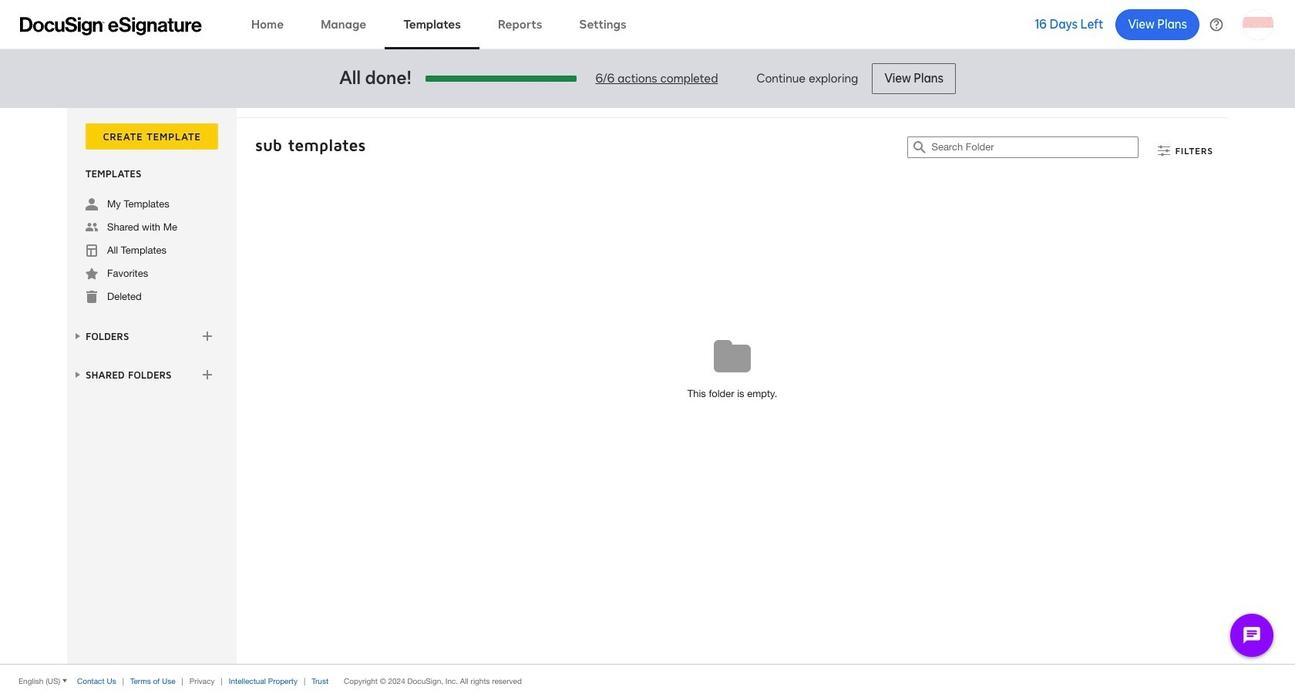 Task type: vqa. For each thing, say whether or not it's contained in the screenshot.
your uploaded profile image
yes



Task type: locate. For each thing, give the bounding box(es) containing it.
your uploaded profile image image
[[1243, 9, 1274, 40]]

secondary navigation region
[[67, 108, 1233, 664]]

view shared folders image
[[72, 369, 84, 381]]

docusign esignature image
[[20, 17, 202, 35]]

trash image
[[86, 291, 98, 303]]

shared image
[[86, 221, 98, 234]]

templates image
[[86, 245, 98, 257]]

Search Folder text field
[[932, 137, 1139, 157]]



Task type: describe. For each thing, give the bounding box(es) containing it.
more info region
[[0, 664, 1296, 697]]

user image
[[86, 198, 98, 211]]

star filled image
[[86, 268, 98, 280]]

view folders image
[[72, 330, 84, 342]]



